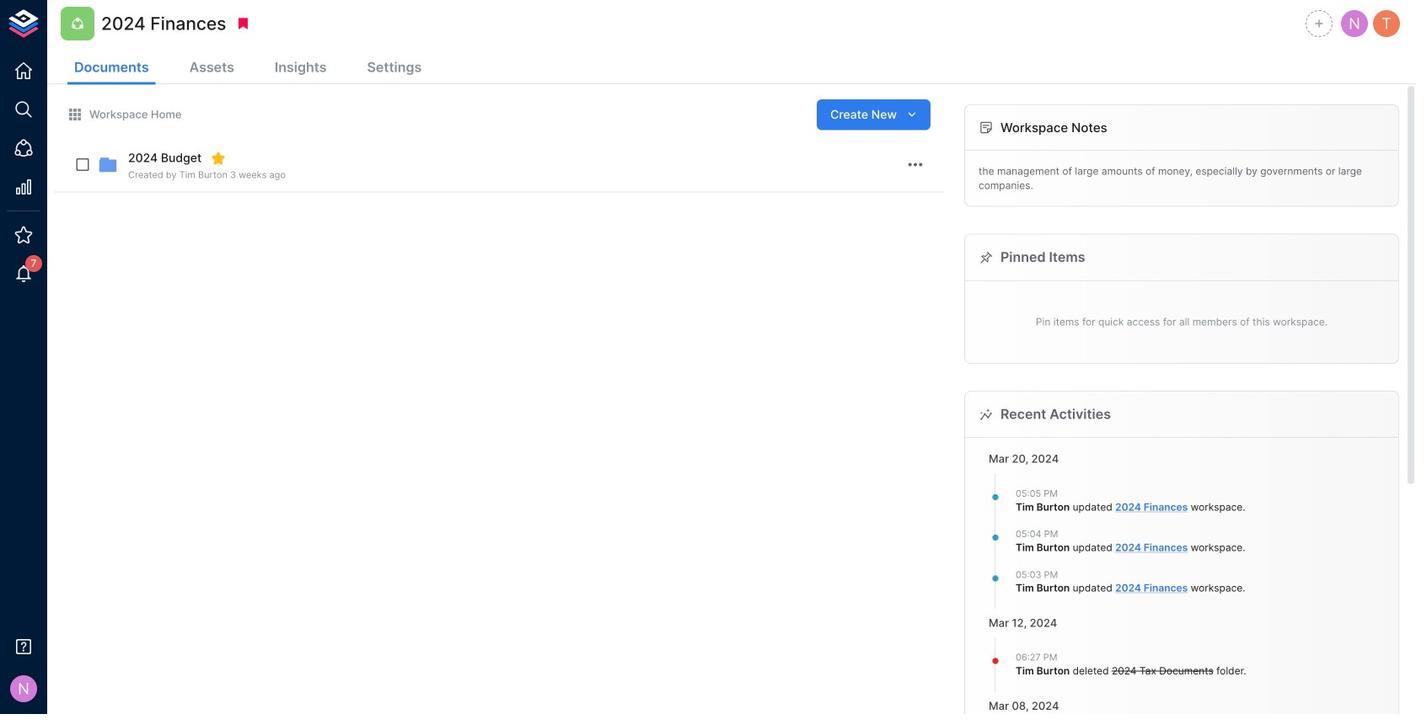 Task type: vqa. For each thing, say whether or not it's contained in the screenshot.
SETTINGS icon
no



Task type: describe. For each thing, give the bounding box(es) containing it.
remove bookmark image
[[236, 16, 251, 31]]

remove favorite image
[[211, 151, 226, 166]]



